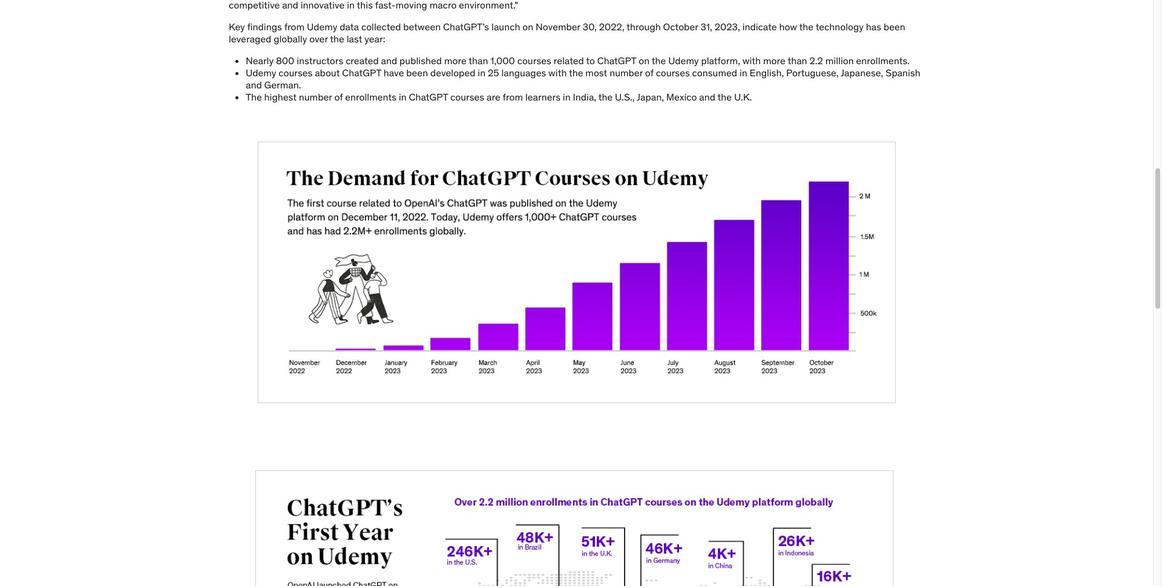 Task type: locate. For each thing, give the bounding box(es) containing it.
0 horizontal spatial on
[[523, 21, 534, 33]]

spanish
[[886, 67, 921, 79]]

through
[[627, 21, 661, 33]]

german.
[[264, 79, 301, 91]]

1 vertical spatial on
[[639, 54, 650, 67]]

on right the launch
[[523, 21, 534, 33]]

0 horizontal spatial number
[[299, 91, 332, 103]]

udemy left 'data' on the left of page
[[307, 21, 338, 33]]

0 vertical spatial been
[[884, 21, 906, 33]]

udemy
[[307, 21, 338, 33], [669, 54, 699, 67], [246, 67, 276, 79]]

0 horizontal spatial more
[[444, 54, 467, 67]]

to
[[586, 54, 595, 67]]

than left 2.2
[[788, 54, 807, 67]]

the
[[800, 21, 814, 33], [330, 33, 344, 45], [652, 54, 666, 67], [569, 67, 583, 79], [599, 91, 613, 103], [718, 91, 732, 103]]

courses
[[517, 54, 551, 67], [279, 67, 313, 79], [656, 67, 690, 79], [450, 91, 484, 103]]

courses left are in the left top of the page
[[450, 91, 484, 103]]

october
[[663, 21, 698, 33]]

1 horizontal spatial from
[[503, 91, 523, 103]]

key findings from udemy data collected between chatgpt's launch on november 30, 2022, through october 31, 2023, indicate how the technology has been leveraged globally over the last year:
[[229, 21, 906, 45]]

0 vertical spatial number
[[610, 67, 643, 79]]

udemy inside key findings from udemy data collected between chatgpt's launch on november 30, 2022, through october 31, 2023, indicate how the technology has been leveraged globally over the last year:
[[307, 21, 338, 33]]

in left india,
[[563, 91, 571, 103]]

1 vertical spatial been
[[406, 67, 428, 79]]

and down year:
[[381, 54, 397, 67]]

1 horizontal spatial been
[[884, 21, 906, 33]]

1 more from the left
[[444, 54, 467, 67]]

0 horizontal spatial and
[[246, 79, 262, 91]]

number
[[610, 67, 643, 79], [299, 91, 332, 103]]

about
[[315, 67, 340, 79]]

the down through
[[652, 54, 666, 67]]

more
[[444, 54, 467, 67], [763, 54, 786, 67]]

1,000
[[491, 54, 515, 67]]

on
[[523, 21, 534, 33], [639, 54, 650, 67]]

chatgpt right to
[[597, 54, 637, 67]]

findings
[[247, 21, 282, 33]]

chatgpt's first year on udemy image
[[229, 441, 925, 586]]

0 horizontal spatial from
[[284, 21, 305, 33]]

of down about
[[335, 91, 343, 103]]

2023,
[[715, 21, 740, 33]]

1 horizontal spatial more
[[763, 54, 786, 67]]

on down through
[[639, 54, 650, 67]]

courses up highest
[[279, 67, 313, 79]]

of
[[645, 67, 654, 79], [335, 91, 343, 103]]

on inside key findings from udemy data collected between chatgpt's launch on november 30, 2022, through october 31, 2023, indicate how the technology has been leveraged globally over the last year:
[[523, 21, 534, 33]]

number down about
[[299, 91, 332, 103]]

year:
[[365, 33, 385, 45]]

0 horizontal spatial udemy
[[246, 67, 276, 79]]

and down the consumed at right top
[[700, 91, 716, 103]]

udemy up the
[[246, 67, 276, 79]]

india,
[[573, 91, 596, 103]]

in left english,
[[740, 67, 748, 79]]

1 vertical spatial number
[[299, 91, 332, 103]]

been right have
[[406, 67, 428, 79]]

the left u.s.,
[[599, 91, 613, 103]]

chatgpt
[[597, 54, 637, 67], [342, 67, 381, 79], [409, 91, 448, 103]]

0 vertical spatial of
[[645, 67, 654, 79]]

courses right 1,000
[[517, 54, 551, 67]]

chatgpt graph image
[[229, 113, 925, 431]]

2 horizontal spatial chatgpt
[[597, 54, 637, 67]]

million
[[826, 54, 854, 67]]

nearly 800 instructors created and published more than 1,000 courses related to chatgpt on the udemy platform, with more than 2.2 million enrollments. udemy courses about chatgpt have been developed in 25 languages with the most number of courses consumed in english, portuguese, japanese, spanish and german. the highest number of enrollments in chatgpt courses are from learners in india, the u.s., japan, mexico and the u.k.
[[246, 54, 921, 103]]

chatgpt down developed
[[409, 91, 448, 103]]

globally
[[274, 33, 307, 45]]

have
[[384, 67, 404, 79]]

from left the over
[[284, 21, 305, 33]]

nearly
[[246, 54, 274, 67]]

1 vertical spatial of
[[335, 91, 343, 103]]

from right are in the left top of the page
[[503, 91, 523, 103]]

been
[[884, 21, 906, 33], [406, 67, 428, 79]]

created
[[346, 54, 379, 67]]

in left "25"
[[478, 67, 486, 79]]

chatgpt's
[[443, 21, 489, 33]]

1 horizontal spatial than
[[788, 54, 807, 67]]

of up the japan,
[[645, 67, 654, 79]]

over
[[309, 33, 328, 45]]

with right the platform,
[[743, 54, 761, 67]]

udemy down october at top right
[[669, 54, 699, 67]]

technology
[[816, 21, 864, 33]]

leveraged
[[229, 33, 271, 45]]

1 horizontal spatial on
[[639, 54, 650, 67]]

more down how
[[763, 54, 786, 67]]

in
[[478, 67, 486, 79], [740, 67, 748, 79], [399, 91, 407, 103], [563, 91, 571, 103]]

than
[[469, 54, 488, 67], [788, 54, 807, 67]]

0 vertical spatial from
[[284, 21, 305, 33]]

been right "has"
[[884, 21, 906, 33]]

number up u.s.,
[[610, 67, 643, 79]]

and down nearly
[[246, 79, 262, 91]]

chatgpt up enrollments
[[342, 67, 381, 79]]

published
[[400, 54, 442, 67]]

than left 1,000
[[469, 54, 488, 67]]

from
[[284, 21, 305, 33], [503, 91, 523, 103]]

and
[[381, 54, 397, 67], [246, 79, 262, 91], [700, 91, 716, 103]]

1 vertical spatial from
[[503, 91, 523, 103]]

2 horizontal spatial and
[[700, 91, 716, 103]]

collected
[[361, 21, 401, 33]]

with up learners
[[549, 67, 567, 79]]

31,
[[701, 21, 713, 33]]

0 vertical spatial on
[[523, 21, 534, 33]]

consumed
[[692, 67, 738, 79]]

0 horizontal spatial been
[[406, 67, 428, 79]]

0 horizontal spatial than
[[469, 54, 488, 67]]

more right published
[[444, 54, 467, 67]]

1 horizontal spatial udemy
[[307, 21, 338, 33]]

u.s.,
[[615, 91, 635, 103]]

from inside key findings from udemy data collected between chatgpt's launch on november 30, 2022, through october 31, 2023, indicate how the technology has been leveraged globally over the last year:
[[284, 21, 305, 33]]

1 horizontal spatial with
[[743, 54, 761, 67]]

with
[[743, 54, 761, 67], [549, 67, 567, 79]]



Task type: vqa. For each thing, say whether or not it's contained in the screenshot.
courses
yes



Task type: describe. For each thing, give the bounding box(es) containing it.
last
[[347, 33, 362, 45]]

the left "u.k."
[[718, 91, 732, 103]]

the right how
[[800, 21, 814, 33]]

0 horizontal spatial chatgpt
[[342, 67, 381, 79]]

800
[[276, 54, 294, 67]]

indicate
[[743, 21, 777, 33]]

japan,
[[637, 91, 664, 103]]

portuguese,
[[787, 67, 839, 79]]

how
[[780, 21, 797, 33]]

1 than from the left
[[469, 54, 488, 67]]

0 horizontal spatial with
[[549, 67, 567, 79]]

launch
[[492, 21, 520, 33]]

2022,
[[599, 21, 625, 33]]

highest
[[264, 91, 297, 103]]

u.k.
[[734, 91, 752, 103]]

25
[[488, 67, 499, 79]]

are
[[487, 91, 501, 103]]

the left to
[[569, 67, 583, 79]]

courses up mexico
[[656, 67, 690, 79]]

developed
[[430, 67, 476, 79]]

november
[[536, 21, 581, 33]]

related
[[554, 54, 584, 67]]

30,
[[583, 21, 597, 33]]

1 horizontal spatial and
[[381, 54, 397, 67]]

has
[[866, 21, 882, 33]]

languages
[[502, 67, 546, 79]]

english,
[[750, 67, 784, 79]]

most
[[586, 67, 607, 79]]

japanese,
[[841, 67, 884, 79]]

been inside key findings from udemy data collected between chatgpt's launch on november 30, 2022, through october 31, 2023, indicate how the technology has been leveraged globally over the last year:
[[884, 21, 906, 33]]

1 horizontal spatial of
[[645, 67, 654, 79]]

learners
[[526, 91, 561, 103]]

on inside nearly 800 instructors created and published more than 1,000 courses related to chatgpt on the udemy platform, with more than 2.2 million enrollments. udemy courses about chatgpt have been developed in 25 languages with the most number of courses consumed in english, portuguese, japanese, spanish and german. the highest number of enrollments in chatgpt courses are from learners in india, the u.s., japan, mexico and the u.k.
[[639, 54, 650, 67]]

instructors
[[297, 54, 343, 67]]

2 more from the left
[[763, 54, 786, 67]]

the
[[246, 91, 262, 103]]

in down have
[[399, 91, 407, 103]]

enrollments
[[345, 91, 397, 103]]

platform,
[[701, 54, 740, 67]]

from inside nearly 800 instructors created and published more than 1,000 courses related to chatgpt on the udemy platform, with more than 2.2 million enrollments. udemy courses about chatgpt have been developed in 25 languages with the most number of courses consumed in english, portuguese, japanese, spanish and german. the highest number of enrollments in chatgpt courses are from learners in india, the u.s., japan, mexico and the u.k.
[[503, 91, 523, 103]]

1 horizontal spatial number
[[610, 67, 643, 79]]

mexico
[[667, 91, 697, 103]]

enrollments.
[[856, 54, 910, 67]]

2 horizontal spatial udemy
[[669, 54, 699, 67]]

between
[[403, 21, 441, 33]]

been inside nearly 800 instructors created and published more than 1,000 courses related to chatgpt on the udemy platform, with more than 2.2 million enrollments. udemy courses about chatgpt have been developed in 25 languages with the most number of courses consumed in english, portuguese, japanese, spanish and german. the highest number of enrollments in chatgpt courses are from learners in india, the u.s., japan, mexico and the u.k.
[[406, 67, 428, 79]]

data
[[340, 21, 359, 33]]

2 than from the left
[[788, 54, 807, 67]]

2.2
[[810, 54, 823, 67]]

1 horizontal spatial chatgpt
[[409, 91, 448, 103]]

the left last
[[330, 33, 344, 45]]

0 horizontal spatial of
[[335, 91, 343, 103]]

key
[[229, 21, 245, 33]]



